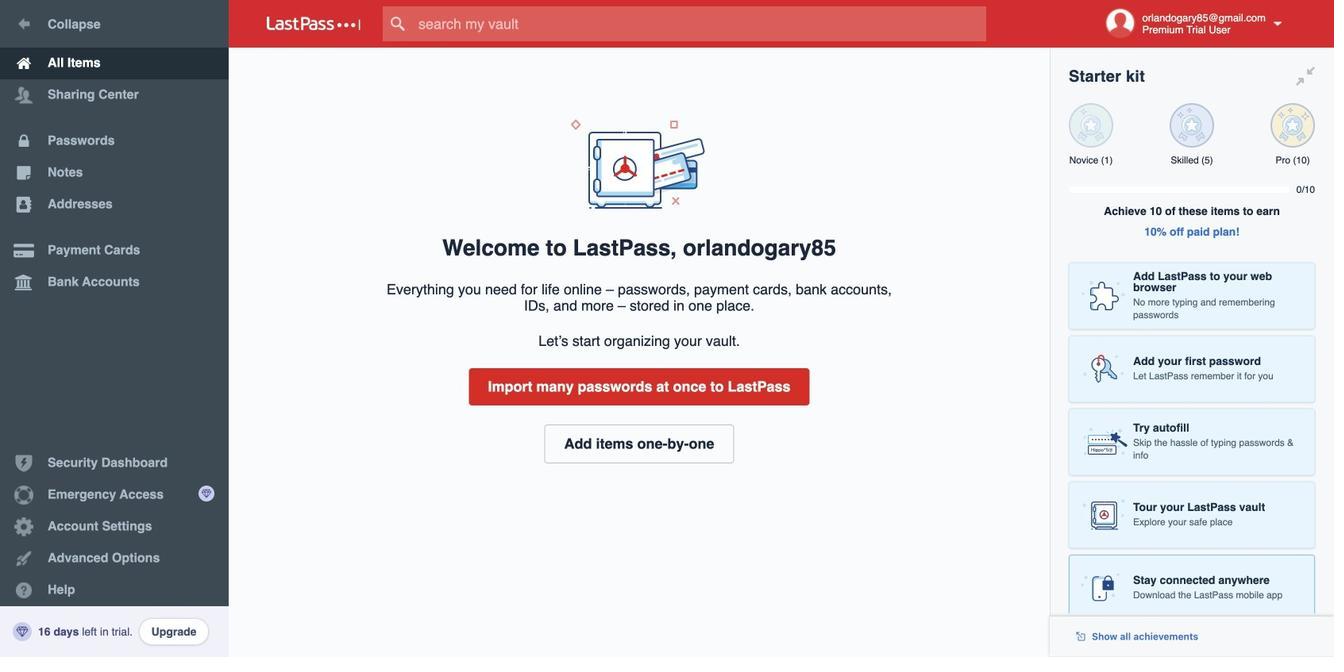 Task type: locate. For each thing, give the bounding box(es) containing it.
Search search field
[[383, 6, 1017, 41]]

main content main content
[[229, 48, 1050, 52]]

lastpass image
[[267, 17, 361, 31]]

search my vault text field
[[383, 6, 1017, 41]]



Task type: describe. For each thing, give the bounding box(es) containing it.
main navigation navigation
[[0, 0, 229, 658]]



Task type: vqa. For each thing, say whether or not it's contained in the screenshot.
Vault options navigation
no



